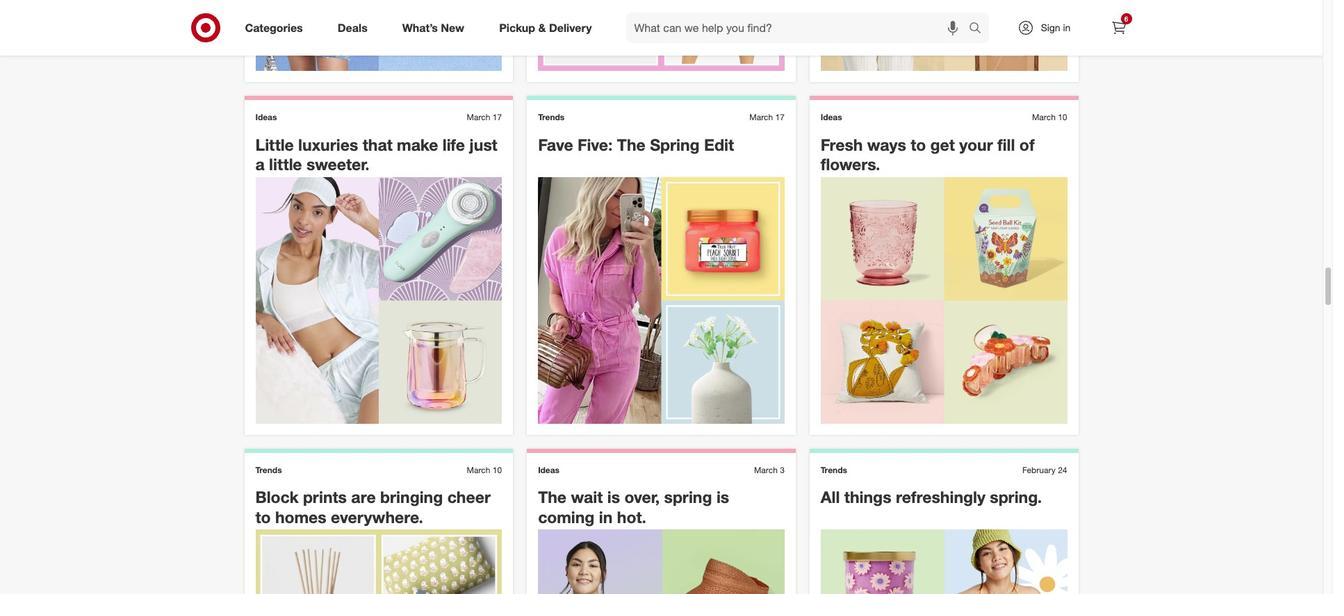 Task type: locate. For each thing, give the bounding box(es) containing it.
all things refreshingly spring.
[[821, 487, 1042, 507]]

0 horizontal spatial trends
[[256, 465, 282, 475]]

0 horizontal spatial march 17
[[467, 112, 502, 123]]

the up coming at the left bottom
[[538, 487, 567, 507]]

to down block
[[256, 507, 271, 527]]

march
[[467, 112, 491, 123], [750, 112, 773, 123], [1033, 112, 1056, 123], [467, 465, 491, 475], [754, 465, 778, 475]]

in inside 'the wait is over, spring is coming in hot.'
[[599, 507, 613, 527]]

2 horizontal spatial trends
[[821, 465, 848, 475]]

fresh ways to get your fill of flowers. image
[[821, 177, 1068, 424]]

search
[[963, 22, 996, 36]]

categories
[[245, 21, 303, 34]]

block
[[256, 487, 299, 507]]

2 horizontal spatial ideas
[[821, 112, 843, 123]]

1 horizontal spatial is
[[717, 487, 730, 507]]

in left hot.
[[599, 507, 613, 527]]

1 horizontal spatial ideas
[[538, 465, 560, 475]]

1 vertical spatial the
[[538, 487, 567, 507]]

1 horizontal spatial to
[[911, 135, 926, 154]]

6
[[1125, 15, 1129, 23]]

february 24
[[1023, 465, 1068, 475]]

2 march 17 from the left
[[750, 112, 785, 123]]

march 10 up of
[[1033, 112, 1068, 123]]

1 vertical spatial march 10
[[467, 465, 502, 475]]

17
[[493, 112, 502, 123], [776, 112, 785, 123]]

1 horizontal spatial march 17
[[750, 112, 785, 123]]

the wait is over, spring is coming in hot. image
[[538, 530, 785, 595]]

trends up block
[[256, 465, 282, 475]]

ideas up fresh
[[821, 112, 843, 123]]

is
[[608, 487, 620, 507], [717, 487, 730, 507]]

spring
[[650, 135, 700, 154]]

what's new link
[[391, 13, 482, 43]]

trends
[[538, 112, 565, 123], [256, 465, 282, 475], [821, 465, 848, 475]]

1 horizontal spatial 17
[[776, 112, 785, 123]]

march 17
[[467, 112, 502, 123], [750, 112, 785, 123]]

trends up fave
[[538, 112, 565, 123]]

24
[[1058, 465, 1068, 475]]

little
[[269, 155, 302, 174]]

of
[[1020, 135, 1035, 154]]

delivery
[[549, 21, 592, 34]]

is right spring
[[717, 487, 730, 507]]

0 vertical spatial 10
[[1058, 112, 1068, 123]]

march for block prints are bringing cheer to homes everywhere.
[[467, 465, 491, 475]]

0 horizontal spatial ideas
[[256, 112, 277, 123]]

2 17 from the left
[[776, 112, 785, 123]]

march 10 for block prints are bringing cheer to homes everywhere.
[[467, 465, 502, 475]]

to left the get
[[911, 135, 926, 154]]

ideas up coming at the left bottom
[[538, 465, 560, 475]]

1 17 from the left
[[493, 112, 502, 123]]

things
[[845, 487, 892, 507]]

0 vertical spatial in
[[1063, 22, 1071, 33]]

ideas up little
[[256, 112, 277, 123]]

1 horizontal spatial march 10
[[1033, 112, 1068, 123]]

fave five: the spring edit image
[[538, 177, 785, 424]]

10
[[1058, 112, 1068, 123], [493, 465, 502, 475]]

little luxuries that make life just a little sweeter. image
[[256, 177, 502, 424]]

all
[[821, 487, 840, 507]]

march 10 for fresh ways to get your fill of flowers.
[[1033, 112, 1068, 123]]

10 for fresh ways to get your fill of flowers.
[[1058, 112, 1068, 123]]

0 vertical spatial march 10
[[1033, 112, 1068, 123]]

just
[[470, 135, 498, 154]]

0 horizontal spatial in
[[599, 507, 613, 527]]

march for the wait is over, spring is coming in hot.
[[754, 465, 778, 475]]

in
[[1063, 22, 1071, 33], [599, 507, 613, 527]]

1 vertical spatial 10
[[493, 465, 502, 475]]

10 for block prints are bringing cheer to homes everywhere.
[[493, 465, 502, 475]]

ideas
[[256, 112, 277, 123], [821, 112, 843, 123], [538, 465, 560, 475]]

0 vertical spatial the
[[617, 135, 646, 154]]

the right five:
[[617, 135, 646, 154]]

1 march 17 from the left
[[467, 112, 502, 123]]

in right sign at right top
[[1063, 22, 1071, 33]]

0 horizontal spatial 17
[[493, 112, 502, 123]]

to
[[911, 135, 926, 154], [256, 507, 271, 527]]

17 for fave five: the spring edit
[[776, 112, 785, 123]]

1 horizontal spatial in
[[1063, 22, 1071, 33]]

to inside the block prints are bringing cheer to homes everywhere.
[[256, 507, 271, 527]]

1 vertical spatial to
[[256, 507, 271, 527]]

march for little luxuries that make life just a little sweeter.
[[467, 112, 491, 123]]

the wait is over, spring is coming in hot.
[[538, 487, 730, 527]]

0 horizontal spatial the
[[538, 487, 567, 507]]

february
[[1023, 465, 1056, 475]]

0 horizontal spatial march 10
[[467, 465, 502, 475]]

0 horizontal spatial 10
[[493, 465, 502, 475]]

0 horizontal spatial is
[[608, 487, 620, 507]]

trends for all
[[821, 465, 848, 475]]

1 horizontal spatial 10
[[1058, 112, 1068, 123]]

is right wait
[[608, 487, 620, 507]]

fave
[[538, 135, 573, 154]]

the
[[617, 135, 646, 154], [538, 487, 567, 507]]

fave five: the spring edit
[[538, 135, 734, 154]]

1 vertical spatial in
[[599, 507, 613, 527]]

march 17 for little luxuries that make life just a little sweeter.
[[467, 112, 502, 123]]

what's
[[402, 21, 438, 34]]

0 vertical spatial to
[[911, 135, 926, 154]]

march 10
[[1033, 112, 1068, 123], [467, 465, 502, 475]]

fill
[[998, 135, 1016, 154]]

are
[[351, 487, 376, 507]]

1 is from the left
[[608, 487, 620, 507]]

0 horizontal spatial to
[[256, 507, 271, 527]]

trends up all
[[821, 465, 848, 475]]

bringing
[[380, 487, 443, 507]]

pickup & delivery link
[[488, 13, 609, 43]]

1 horizontal spatial trends
[[538, 112, 565, 123]]

march 10 up cheer
[[467, 465, 502, 475]]

search button
[[963, 13, 996, 46]]

6 link
[[1104, 13, 1134, 43]]



Task type: describe. For each thing, give the bounding box(es) containing it.
over,
[[625, 487, 660, 507]]

17 for little luxuries that make life just a little sweeter.
[[493, 112, 502, 123]]

pickup & delivery
[[499, 21, 592, 34]]

block prints are bringing cheer to homes everywhere.
[[256, 487, 491, 527]]

edit
[[704, 135, 734, 154]]

categories link
[[233, 13, 320, 43]]

refreshingly
[[896, 487, 986, 507]]

ideas for the wait is over, spring is coming in hot.
[[538, 465, 560, 475]]

trending neutrals are taking over. image
[[821, 0, 1068, 71]]

spring.
[[990, 487, 1042, 507]]

deals
[[338, 21, 368, 34]]

prints
[[303, 487, 347, 507]]

deals link
[[326, 13, 385, 43]]

2 is from the left
[[717, 487, 730, 507]]

wait
[[571, 487, 603, 507]]

sign in link
[[1006, 13, 1093, 43]]

little
[[256, 135, 294, 154]]

your
[[960, 135, 993, 154]]

fresh
[[821, 135, 863, 154]]

that
[[363, 135, 393, 154]]

&
[[539, 21, 546, 34]]

1 horizontal spatial the
[[617, 135, 646, 154]]

the inside 'the wait is over, spring is coming in hot.'
[[538, 487, 567, 507]]

sign in
[[1041, 22, 1071, 33]]

little luxuries that make life just a little sweeter.
[[256, 135, 498, 174]]

ideas for little luxuries that make life just a little sweeter.
[[256, 112, 277, 123]]

move over florals, these punchy hues are taking over. image
[[538, 0, 785, 71]]

flowers.
[[821, 155, 881, 174]]

trends for block
[[256, 465, 282, 475]]

homes
[[275, 507, 327, 527]]

you've never done denim like this before. image
[[256, 0, 502, 71]]

fresh ways to get your fill of flowers.
[[821, 135, 1035, 174]]

in inside the sign in link
[[1063, 22, 1071, 33]]

sign
[[1041, 22, 1061, 33]]

make
[[397, 135, 438, 154]]

cheer
[[448, 487, 491, 507]]

everywhere.
[[331, 507, 423, 527]]

five:
[[578, 135, 613, 154]]

march 3
[[754, 465, 785, 475]]

to inside 'fresh ways to get your fill of flowers.'
[[911, 135, 926, 154]]

what's new
[[402, 21, 465, 34]]

block prints are bringing cheer to homes everywhere. image
[[256, 530, 502, 595]]

pickup
[[499, 21, 535, 34]]

new
[[441, 21, 465, 34]]

a
[[256, 155, 265, 174]]

luxuries
[[298, 135, 358, 154]]

hot.
[[617, 507, 647, 527]]

all things refreshingly spring. image
[[821, 530, 1068, 595]]

ways
[[868, 135, 907, 154]]

march 17 for fave five: the spring edit
[[750, 112, 785, 123]]

ideas for fresh ways to get your fill of flowers.
[[821, 112, 843, 123]]

march for fresh ways to get your fill of flowers.
[[1033, 112, 1056, 123]]

coming
[[538, 507, 595, 527]]

trends for fave
[[538, 112, 565, 123]]

march for fave five: the spring edit
[[750, 112, 773, 123]]

life
[[443, 135, 465, 154]]

3
[[780, 465, 785, 475]]

get
[[931, 135, 955, 154]]

spring
[[664, 487, 712, 507]]

sweeter.
[[307, 155, 370, 174]]

What can we help you find? suggestions appear below search field
[[626, 13, 972, 43]]



Task type: vqa. For each thing, say whether or not it's contained in the screenshot.
the 24
yes



